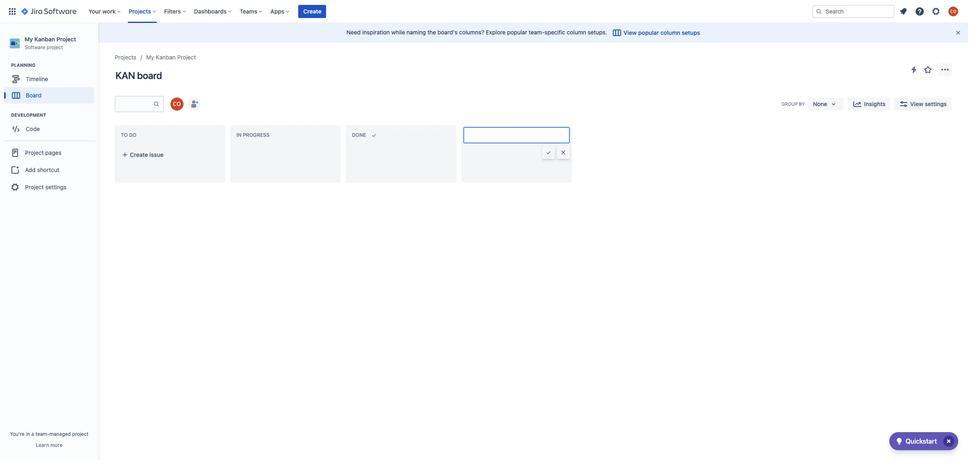 Task type: describe. For each thing, give the bounding box(es) containing it.
confirm image
[[546, 149, 552, 156]]

learn more
[[36, 442, 63, 448]]

development
[[11, 112, 46, 118]]

insights image
[[853, 99, 863, 109]]

my kanban project software project
[[25, 36, 76, 50]]

group by
[[782, 101, 805, 107]]

setups.
[[588, 29, 607, 36]]

timeline link
[[4, 71, 94, 87]]

while
[[391, 29, 405, 36]]

planning group
[[4, 62, 98, 106]]

in progress
[[236, 132, 270, 138]]

setups
[[682, 29, 700, 36]]

board's
[[438, 29, 458, 36]]

none
[[813, 100, 828, 107]]

settings image
[[932, 6, 941, 16]]

a
[[31, 431, 34, 437]]

1 vertical spatial project
[[72, 431, 88, 437]]

project inside my kanban project software project
[[56, 36, 76, 43]]

Search field
[[813, 5, 895, 18]]

automations menu button icon image
[[909, 65, 919, 74]]

development image
[[1, 110, 11, 120]]

0 horizontal spatial column
[[567, 29, 586, 36]]

by
[[799, 101, 805, 107]]

projects link
[[115, 52, 136, 62]]

my for my kanban project software project
[[25, 36, 33, 43]]

explore
[[486, 29, 506, 36]]

board link
[[4, 87, 94, 104]]

code link
[[4, 121, 94, 137]]

learn
[[36, 442, 49, 448]]

Search this board text field
[[116, 97, 153, 111]]

none button
[[808, 98, 844, 111]]

shortcut
[[37, 166, 59, 173]]

quickstart
[[906, 438, 937, 445]]

learn more button
[[36, 442, 63, 449]]

you're
[[10, 431, 25, 437]]

christina overa image
[[170, 98, 184, 111]]

board
[[137, 70, 162, 81]]

projects button
[[126, 5, 159, 18]]

sidebar navigation image
[[89, 33, 107, 49]]

project pages
[[25, 149, 61, 156]]

need
[[347, 29, 361, 36]]

appswitcher icon image
[[7, 6, 17, 16]]

columns?
[[459, 29, 485, 36]]

my kanban project link
[[146, 52, 196, 62]]

code
[[26, 125, 40, 132]]

insights
[[865, 100, 886, 107]]

0 vertical spatial team-
[[529, 29, 545, 36]]

to
[[121, 132, 128, 138]]

you're in a team-managed project
[[10, 431, 88, 437]]

more
[[50, 442, 63, 448]]

create issue
[[130, 151, 164, 158]]

kanban for my kanban project software project
[[34, 36, 55, 43]]

0 horizontal spatial team-
[[35, 431, 49, 437]]

do
[[129, 132, 137, 138]]

add shortcut button
[[3, 162, 95, 178]]

my for my kanban project
[[146, 54, 154, 61]]

apps
[[271, 8, 285, 15]]

view settings
[[911, 100, 947, 107]]

dismiss quickstart image
[[943, 435, 956, 448]]

view for view settings
[[911, 100, 924, 107]]

add
[[25, 166, 36, 173]]

timeline
[[26, 75, 48, 82]]

project inside "link"
[[25, 149, 44, 156]]

column inside button
[[661, 29, 681, 36]]

my kanban project
[[146, 54, 196, 61]]

projects for projects dropdown button
[[129, 8, 151, 15]]

create issue button
[[117, 148, 223, 162]]

view popular column setups
[[624, 29, 700, 36]]

group containing project pages
[[3, 141, 95, 199]]

inspiration
[[362, 29, 390, 36]]

group
[[782, 101, 798, 107]]

view popular column setups button
[[607, 26, 705, 39]]

your
[[89, 8, 101, 15]]



Task type: vqa. For each thing, say whether or not it's contained in the screenshot.
settings inside the button
yes



Task type: locate. For each thing, give the bounding box(es) containing it.
column left setups.
[[567, 29, 586, 36]]

0 vertical spatial project
[[47, 44, 63, 50]]

the
[[428, 29, 436, 36]]

work
[[102, 8, 116, 15]]

1 horizontal spatial settings
[[925, 100, 947, 107]]

dashboards
[[194, 8, 227, 15]]

project settings
[[25, 184, 67, 190]]

my
[[25, 36, 33, 43], [146, 54, 154, 61]]

apps button
[[268, 5, 293, 18]]

insights button
[[848, 98, 891, 111]]

filters
[[164, 8, 181, 15]]

software
[[25, 44, 45, 50]]

add shortcut
[[25, 166, 59, 173]]

my up software
[[25, 36, 33, 43]]

0 horizontal spatial create
[[130, 151, 148, 158]]

project
[[47, 44, 63, 50], [72, 431, 88, 437]]

primary element
[[5, 0, 813, 23]]

0 horizontal spatial my
[[25, 36, 33, 43]]

view settings button
[[894, 98, 952, 111]]

project settings link
[[3, 178, 95, 196]]

notifications image
[[899, 6, 909, 16]]

view down automations menu button icon
[[911, 100, 924, 107]]

0 horizontal spatial project
[[47, 44, 63, 50]]

settings inside button
[[925, 100, 947, 107]]

settings for project settings
[[45, 184, 67, 190]]

create for create
[[303, 8, 322, 15]]

0 vertical spatial settings
[[925, 100, 947, 107]]

0 horizontal spatial kanban
[[34, 36, 55, 43]]

planning
[[11, 62, 36, 68]]

search image
[[816, 8, 823, 15]]

1 vertical spatial team-
[[35, 431, 49, 437]]

project right managed
[[72, 431, 88, 437]]

0 vertical spatial create
[[303, 8, 322, 15]]

more image
[[941, 65, 950, 75]]

popular inside button
[[638, 29, 659, 36]]

1 horizontal spatial team-
[[529, 29, 545, 36]]

project right software
[[47, 44, 63, 50]]

teams button
[[237, 5, 266, 18]]

need inspiration while naming the board's columns? explore popular team-specific column setups.
[[347, 29, 607, 36]]

project
[[56, 36, 76, 43], [177, 54, 196, 61], [25, 149, 44, 156], [25, 184, 44, 190]]

jira software image
[[21, 6, 76, 16], [21, 6, 76, 16]]

dashboards button
[[192, 5, 235, 18]]

check image
[[895, 436, 904, 446]]

planning image
[[1, 60, 11, 70]]

kanban for my kanban project
[[156, 54, 176, 61]]

1 horizontal spatial kanban
[[156, 54, 176, 61]]

0 vertical spatial view
[[624, 29, 637, 36]]

board
[[26, 92, 41, 99]]

create button
[[299, 5, 326, 18]]

0 vertical spatial projects
[[129, 8, 151, 15]]

in
[[26, 431, 30, 437]]

kanban inside my kanban project software project
[[34, 36, 55, 43]]

create left issue
[[130, 151, 148, 158]]

star kan board image
[[923, 65, 933, 75]]

create inside primary element
[[303, 8, 322, 15]]

popular
[[507, 29, 527, 36], [638, 29, 659, 36]]

create
[[303, 8, 322, 15], [130, 151, 148, 158]]

to do
[[121, 132, 137, 138]]

filters button
[[162, 5, 189, 18]]

progress
[[243, 132, 270, 138]]

projects for the projects link
[[115, 54, 136, 61]]

issue
[[150, 151, 164, 158]]

None field
[[464, 128, 569, 143]]

my up "board"
[[146, 54, 154, 61]]

naming
[[407, 29, 426, 36]]

create for create issue
[[130, 151, 148, 158]]

your work
[[89, 8, 116, 15]]

projects right work
[[129, 8, 151, 15]]

team-
[[529, 29, 545, 36], [35, 431, 49, 437]]

help image
[[915, 6, 925, 16]]

view right setups.
[[624, 29, 637, 36]]

pages
[[45, 149, 61, 156]]

1 vertical spatial projects
[[115, 54, 136, 61]]

kanban
[[34, 36, 55, 43], [156, 54, 176, 61]]

cancel image
[[560, 149, 567, 156]]

kan board
[[116, 70, 162, 81]]

your profile and settings image
[[949, 6, 959, 16]]

managed
[[49, 431, 71, 437]]

project inside my kanban project software project
[[47, 44, 63, 50]]

1 vertical spatial view
[[911, 100, 924, 107]]

settings for view settings
[[925, 100, 947, 107]]

1 horizontal spatial popular
[[638, 29, 659, 36]]

add people image
[[189, 99, 199, 109]]

done
[[352, 132, 366, 138]]

1 horizontal spatial column
[[661, 29, 681, 36]]

kanban up "board"
[[156, 54, 176, 61]]

kan
[[116, 70, 135, 81]]

project pages link
[[3, 144, 95, 162]]

0 horizontal spatial settings
[[45, 184, 67, 190]]

0 horizontal spatial view
[[624, 29, 637, 36]]

view for view popular column setups
[[624, 29, 637, 36]]

banner
[[0, 0, 968, 23]]

in
[[236, 132, 242, 138]]

1 vertical spatial kanban
[[156, 54, 176, 61]]

create right apps 'popup button'
[[303, 8, 322, 15]]

projects inside dropdown button
[[129, 8, 151, 15]]

quickstart button
[[890, 432, 959, 450]]

teams
[[240, 8, 257, 15]]

1 horizontal spatial view
[[911, 100, 924, 107]]

settings
[[925, 100, 947, 107], [45, 184, 67, 190]]

banner containing your work
[[0, 0, 968, 23]]

my inside my kanban project software project
[[25, 36, 33, 43]]

settings down the 'add shortcut' button
[[45, 184, 67, 190]]

projects up kan
[[115, 54, 136, 61]]

1 vertical spatial create
[[130, 151, 148, 158]]

0 horizontal spatial popular
[[507, 29, 527, 36]]

1 vertical spatial settings
[[45, 184, 67, 190]]

specific
[[545, 29, 565, 36]]

1 vertical spatial my
[[146, 54, 154, 61]]

1 horizontal spatial my
[[146, 54, 154, 61]]

1 horizontal spatial create
[[303, 8, 322, 15]]

group
[[3, 141, 95, 199]]

1 horizontal spatial project
[[72, 431, 88, 437]]

0 vertical spatial kanban
[[34, 36, 55, 43]]

dismiss image
[[955, 30, 962, 36]]

column left setups
[[661, 29, 681, 36]]

column
[[567, 29, 586, 36], [661, 29, 681, 36]]

development group
[[4, 112, 98, 140]]

your work button
[[86, 5, 124, 18]]

0 vertical spatial my
[[25, 36, 33, 43]]

view
[[624, 29, 637, 36], [911, 100, 924, 107]]

settings down star kan board image
[[925, 100, 947, 107]]

projects
[[129, 8, 151, 15], [115, 54, 136, 61]]

kanban up software
[[34, 36, 55, 43]]



